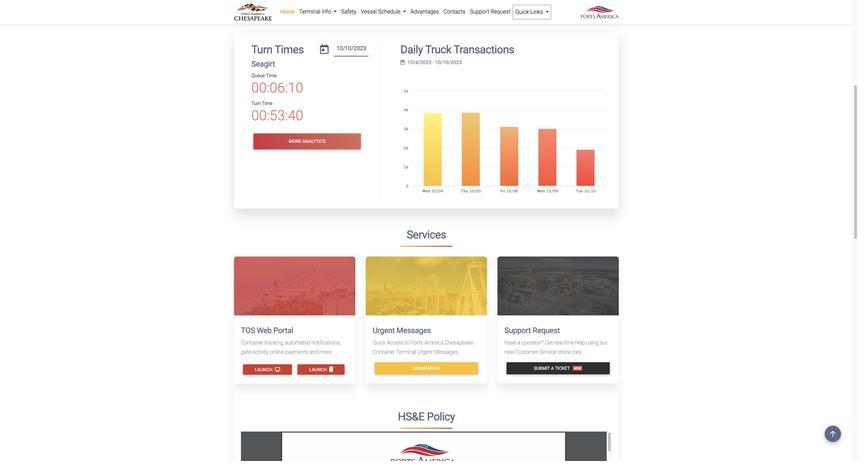 Task type: locate. For each thing, give the bounding box(es) containing it.
2 turn from the top
[[251, 101, 261, 106]]

1 vertical spatial container
[[373, 349, 395, 355]]

time
[[564, 339, 574, 346]]

0 horizontal spatial launch link
[[243, 364, 292, 375]]

2 launch link from the left
[[298, 364, 345, 375]]

terminal down to
[[396, 349, 416, 355]]

10/4/2023 - 10/10/2023
[[408, 60, 462, 66]]

1 vertical spatial support
[[505, 326, 531, 335]]

urgent inside quick access to ports america chesapeake container terminal                         urgent messages.
[[418, 349, 433, 355]]

None text field
[[334, 43, 369, 57]]

payments
[[285, 349, 308, 355]]

turn inside 'turn time 00:53:40'
[[251, 101, 261, 106]]

terminal left the 'info'
[[299, 8, 320, 15]]

launch
[[255, 367, 274, 373], [309, 367, 328, 373]]

1 horizontal spatial launch link
[[298, 364, 345, 375]]

vessel schedule link
[[359, 5, 408, 19]]

1 vertical spatial time
[[262, 101, 272, 106]]

-
[[433, 60, 434, 66]]

0 horizontal spatial container
[[241, 339, 263, 346]]

turn
[[251, 43, 272, 56], [251, 101, 261, 106]]

have
[[505, 339, 516, 346]]

support right contacts
[[470, 8, 489, 15]]

request up get
[[533, 326, 560, 335]]

advantages
[[411, 8, 439, 15]]

go to top image
[[825, 426, 841, 442]]

turn up seagirt
[[251, 43, 272, 56]]

america
[[424, 339, 444, 346]]

launch left "desktop" image
[[255, 367, 274, 373]]

0 horizontal spatial a
[[518, 339, 520, 346]]

1 horizontal spatial online
[[558, 349, 571, 355]]

time inside the queue time 00:06:10
[[266, 73, 277, 79]]

0 horizontal spatial more
[[289, 139, 301, 144]]

support
[[470, 8, 489, 15], [505, 326, 531, 335]]

online down tracking, on the bottom of page
[[270, 349, 284, 355]]

tracking,
[[265, 339, 284, 346]]

calendar day image
[[320, 44, 329, 54]]

services
[[407, 228, 446, 241]]

request
[[491, 8, 511, 15], [533, 326, 560, 335]]

launch link
[[243, 364, 292, 375], [298, 364, 345, 375]]

urgent
[[373, 326, 395, 335], [418, 349, 433, 355]]

quick left links
[[516, 9, 529, 15]]

quick inside quick links link
[[516, 9, 529, 15]]

0 vertical spatial more
[[289, 139, 301, 144]]

1 turn from the top
[[251, 43, 272, 56]]

time inside 'turn time 00:53:40'
[[262, 101, 272, 106]]

1 vertical spatial urgent
[[418, 349, 433, 355]]

0 horizontal spatial request
[[491, 8, 511, 15]]

support up the have
[[505, 326, 531, 335]]

container down access
[[373, 349, 395, 355]]

more.
[[319, 349, 333, 355]]

more
[[289, 139, 301, 144], [428, 366, 440, 371]]

1 horizontal spatial container
[[373, 349, 395, 355]]

policy
[[427, 410, 455, 423]]

quick inside quick access to ports america chesapeake container terminal                         urgent messages.
[[373, 339, 386, 346]]

time right queue
[[266, 73, 277, 79]]

activity,
[[252, 349, 269, 355]]

quick for quick links
[[516, 9, 529, 15]]

1 horizontal spatial quick
[[516, 9, 529, 15]]

turn up the 00:53:40
[[251, 101, 261, 106]]

1 horizontal spatial launch
[[309, 367, 328, 373]]

2 online from the left
[[558, 349, 571, 355]]

0 horizontal spatial launch
[[255, 367, 274, 373]]

0 horizontal spatial support
[[470, 8, 489, 15]]

access
[[387, 339, 404, 346]]

support request
[[470, 8, 511, 15], [505, 326, 560, 335]]

a left ticket
[[551, 366, 554, 371]]

urgent up access
[[373, 326, 395, 335]]

online down time
[[558, 349, 571, 355]]

1 online from the left
[[270, 349, 284, 355]]

00:53:40
[[251, 108, 303, 124]]

0 vertical spatial urgent
[[373, 326, 395, 335]]

1 vertical spatial more
[[428, 366, 440, 371]]

info
[[322, 8, 331, 15]]

container inside quick access to ports america chesapeake container terminal                         urgent messages.
[[373, 349, 395, 355]]

container inside the container tracking, automated notifications, gate activity, online payments and more.
[[241, 339, 263, 346]]

terminal info
[[299, 8, 333, 15]]

time for 00:06:10
[[266, 73, 277, 79]]

queue
[[251, 73, 265, 79]]

question?
[[522, 339, 544, 346]]

messages.
[[434, 349, 459, 355]]

more right learn
[[428, 366, 440, 371]]

0 vertical spatial quick
[[516, 9, 529, 15]]

1 vertical spatial support request
[[505, 326, 560, 335]]

a
[[518, 339, 520, 346], [551, 366, 554, 371]]

1 vertical spatial turn
[[251, 101, 261, 106]]

quick
[[516, 9, 529, 15], [373, 339, 386, 346]]

get
[[545, 339, 553, 346]]

1 horizontal spatial more
[[428, 366, 440, 371]]

0 vertical spatial turn
[[251, 43, 272, 56]]

container up gate
[[241, 339, 263, 346]]

launch link down activity,
[[243, 364, 292, 375]]

safety link
[[339, 5, 359, 19]]

quick left access
[[373, 339, 386, 346]]

real
[[554, 339, 563, 346]]

submit
[[534, 366, 550, 371]]

learn more
[[413, 366, 440, 371]]

submit a ticket
[[534, 366, 570, 371]]

0 horizontal spatial quick
[[373, 339, 386, 346]]

terminal inside quick access to ports america chesapeake container terminal                         urgent messages.
[[396, 349, 416, 355]]

urgent down ports
[[418, 349, 433, 355]]

time up the 00:53:40
[[262, 101, 272, 106]]

1 launch link from the left
[[243, 364, 292, 375]]

a right the have
[[518, 339, 520, 346]]

more left analytics
[[289, 139, 301, 144]]

urgent messages
[[373, 326, 431, 335]]

1 vertical spatial quick
[[373, 339, 386, 346]]

1 launch from the left
[[255, 367, 274, 373]]

1 horizontal spatial a
[[551, 366, 554, 371]]

container
[[241, 339, 263, 346], [373, 349, 395, 355]]

0 vertical spatial a
[[518, 339, 520, 346]]

tos
[[241, 326, 255, 335]]

tool.
[[572, 349, 582, 355]]

0 vertical spatial support request
[[470, 8, 511, 15]]

times
[[275, 43, 304, 56]]

truck
[[425, 43, 452, 56]]

1 horizontal spatial urgent
[[418, 349, 433, 355]]

launch left mobile image at bottom left
[[309, 367, 328, 373]]

0 vertical spatial container
[[241, 339, 263, 346]]

10/4/2023
[[408, 60, 431, 66]]

2 launch from the left
[[309, 367, 328, 373]]

turn times
[[251, 43, 304, 56]]

1 horizontal spatial terminal
[[396, 349, 416, 355]]

terminal
[[299, 8, 320, 15], [396, 349, 416, 355]]

0 vertical spatial time
[[266, 73, 277, 79]]

our
[[600, 339, 608, 346]]

a inside have a question? get real time help using our new customer service online tool.
[[518, 339, 520, 346]]

more analytics
[[289, 139, 326, 144]]

1 vertical spatial a
[[551, 366, 554, 371]]

request left quick links
[[491, 8, 511, 15]]

time
[[266, 73, 277, 79], [262, 101, 272, 106]]

1 vertical spatial terminal
[[396, 349, 416, 355]]

launch link down 'more.'
[[298, 364, 345, 375]]

quick for quick access to ports america chesapeake container terminal                         urgent messages.
[[373, 339, 386, 346]]

online
[[270, 349, 284, 355], [558, 349, 571, 355]]

0 horizontal spatial online
[[270, 349, 284, 355]]

1 vertical spatial request
[[533, 326, 560, 335]]

using
[[586, 339, 599, 346]]

turn for turn times
[[251, 43, 272, 56]]

0 horizontal spatial terminal
[[299, 8, 320, 15]]



Task type: describe. For each thing, give the bounding box(es) containing it.
launch for mobile image at bottom left
[[309, 367, 328, 373]]

to
[[405, 339, 410, 346]]

0 vertical spatial request
[[491, 8, 511, 15]]

home
[[280, 8, 295, 15]]

ticket
[[555, 366, 570, 371]]

turn time 00:53:40
[[251, 101, 303, 124]]

10/10/2023
[[435, 60, 462, 66]]

vessel
[[361, 8, 377, 15]]

learn
[[413, 366, 427, 371]]

chesapeake
[[445, 339, 473, 346]]

time for 00:53:40
[[262, 101, 272, 106]]

safety
[[341, 8, 357, 15]]

new
[[505, 349, 514, 355]]

new
[[574, 367, 581, 370]]

seagirt
[[251, 59, 275, 68]]

customer
[[516, 349, 538, 355]]

transactions
[[454, 43, 514, 56]]

portal
[[273, 326, 293, 335]]

quick links link
[[513, 5, 551, 19]]

web
[[257, 326, 272, 335]]

notifications,
[[311, 339, 341, 346]]

have a question? get real time help using our new customer service online tool.
[[505, 339, 608, 355]]

help
[[575, 339, 585, 346]]

gate
[[241, 349, 251, 355]]

more analytics link
[[254, 134, 361, 150]]

hs&e policy
[[398, 410, 455, 423]]

online inside have a question? get real time help using our new customer service online tool.
[[558, 349, 571, 355]]

automated
[[285, 339, 310, 346]]

daily truck transactions
[[401, 43, 514, 56]]

queue time 00:06:10
[[251, 73, 303, 96]]

ports
[[411, 339, 423, 346]]

messages
[[397, 326, 431, 335]]

00:06:10
[[251, 80, 303, 96]]

schedule
[[378, 8, 401, 15]]

hs&e
[[398, 410, 425, 423]]

0 vertical spatial support
[[470, 8, 489, 15]]

tos web portal
[[241, 326, 293, 335]]

turn for turn time 00:53:40
[[251, 101, 261, 106]]

terminal info link
[[297, 5, 339, 19]]

launch for "desktop" image
[[255, 367, 274, 373]]

a for question?
[[518, 339, 520, 346]]

online inside the container tracking, automated notifications, gate activity, online payments and more.
[[270, 349, 284, 355]]

calendar week image
[[401, 60, 405, 65]]

0 horizontal spatial urgent
[[373, 326, 395, 335]]

learn more link
[[375, 362, 478, 375]]

a for ticket
[[551, 366, 554, 371]]

1 horizontal spatial request
[[533, 326, 560, 335]]

links
[[531, 9, 543, 15]]

home link
[[278, 5, 297, 19]]

analytics
[[302, 139, 326, 144]]

quick links
[[516, 9, 545, 15]]

1 horizontal spatial support
[[505, 326, 531, 335]]

mobile image
[[330, 367, 333, 372]]

0 vertical spatial terminal
[[299, 8, 320, 15]]

quick access to ports america chesapeake container terminal                         urgent messages.
[[373, 339, 473, 355]]

container tracking, automated notifications, gate activity, online payments and more.
[[241, 339, 341, 355]]

contacts
[[444, 8, 466, 15]]

and
[[309, 349, 318, 355]]

desktop image
[[275, 368, 280, 373]]

advantages link
[[408, 5, 441, 19]]

daily
[[401, 43, 423, 56]]

service
[[540, 349, 556, 355]]

vessel schedule
[[361, 8, 402, 15]]

support request link
[[468, 5, 513, 19]]

contacts link
[[441, 5, 468, 19]]



Task type: vqa. For each thing, say whether or not it's contained in the screenshot.
"online" to the right
yes



